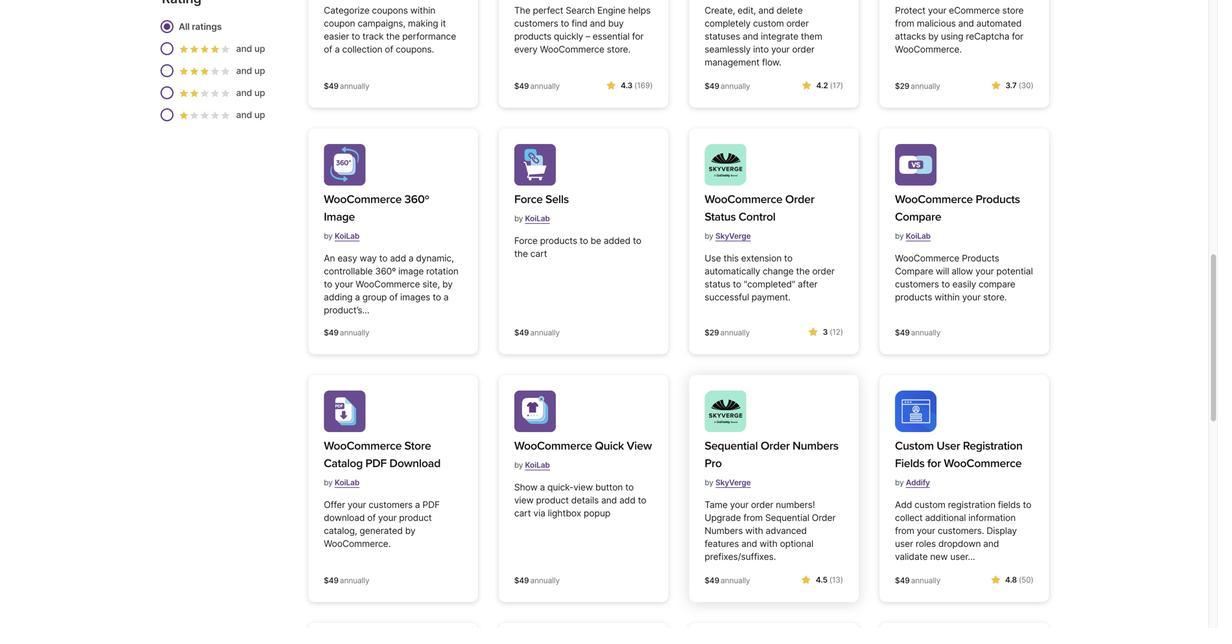 Task type: describe. For each thing, give the bounding box(es) containing it.
custom
[[896, 439, 935, 453]]

woocommerce for woocommerce quick view
[[515, 439, 593, 453]]

4 up from the top
[[255, 109, 265, 121]]

your inside an easy way to add a dynamic, controllable 360º image rotation to your woocommerce site, by adding a group of images to a product's...
[[335, 279, 353, 290]]

seamlessly
[[705, 44, 751, 55]]

sells
[[546, 192, 569, 206]]

by for woocommerce store catalog pdf download
[[324, 478, 333, 487]]

delete
[[777, 5, 803, 16]]

50
[[1022, 575, 1032, 585]]

to inside woocommerce products compare will allow your potential customers to easily compare products within your store.
[[942, 279, 951, 290]]

to up the change
[[785, 253, 793, 264]]

your inside create, edit, and delete completely custom order statuses and integrate them seamlessly into your order management flow.
[[772, 44, 790, 55]]

protect your ecommerce store from malicious and automated attacks by using recaptcha for woocommerce.
[[896, 5, 1024, 55]]

cart inside show a quick-view button to view product details and add to cart via lightbox popup
[[515, 508, 531, 519]]

) for add custom registration fields to collect additional information from your customers. display user roles dropdown and validate new user...
[[1032, 575, 1034, 585]]

coupons
[[372, 5, 408, 16]]

4 and up from the top
[[234, 109, 265, 121]]

change
[[763, 266, 794, 277]]

woocommerce order status control link
[[705, 191, 844, 226]]

store
[[1003, 5, 1024, 16]]

to right the added
[[633, 235, 642, 246]]

use this extension to automatically change the order status to "completed" after successful payment.
[[705, 253, 835, 303]]

order inside use this extension to automatically change the order status to "completed" after successful payment.
[[813, 266, 835, 277]]

your up generated
[[378, 512, 397, 523]]

custom inside add custom registration fields to collect additional information from your customers. display user roles dropdown and validate new user...
[[915, 499, 946, 511]]

using
[[942, 31, 964, 42]]

dropdown
[[939, 538, 982, 549]]

for inside custom user registration fields for woocommerce
[[928, 457, 942, 471]]

) for tame your order numbers! upgrade from sequential order numbers with advanced features and with optional prefixes/suffixes.
[[841, 575, 844, 585]]

by koilab for woocommerce store catalog pdf download
[[324, 478, 360, 487]]

woocommerce quick view link
[[515, 437, 652, 455]]

koilab link for woocommerce 360º image
[[335, 226, 360, 246]]

woocommerce. inside protect your ecommerce store from malicious and automated attacks by using recaptcha for woocommerce.
[[896, 44, 963, 55]]

into
[[754, 44, 769, 55]]

the inside categorize coupons within coupon campaigns, making it easier to track the performance of a collection of coupons.
[[386, 31, 400, 42]]

0 vertical spatial with
[[746, 525, 764, 536]]

optional
[[780, 538, 814, 549]]

koilab link for force sells
[[525, 209, 550, 228]]

fields
[[999, 499, 1021, 511]]

an easy way to add a dynamic, controllable 360º image rotation to your woocommerce site, by adding a group of images to a product's...
[[324, 253, 459, 316]]

to up adding
[[324, 279, 333, 290]]

4.3 ( 169 )
[[621, 81, 653, 90]]

making
[[408, 18, 439, 29]]

compare for woocommerce products compare will allow your potential customers to easily compare products within your store.
[[896, 266, 934, 277]]

woocommerce. inside offer your customers a pdf download of your product catalog, generated by woocommerce.
[[324, 538, 391, 549]]

allow
[[952, 266, 974, 277]]

recaptcha
[[967, 31, 1010, 42]]

4.3
[[621, 81, 633, 90]]

controllable
[[324, 266, 373, 277]]

find
[[572, 18, 588, 29]]

woocommerce products compare link
[[896, 191, 1034, 226]]

woocommerce for woocommerce store catalog pdf download
[[324, 439, 402, 453]]

to right way
[[379, 253, 388, 264]]

an
[[324, 253, 335, 264]]

rotation
[[426, 266, 459, 277]]

by koilab for woocommerce quick view
[[515, 461, 550, 470]]

ecommerce
[[950, 5, 1001, 16]]

a up image
[[409, 253, 414, 264]]

catalog
[[324, 457, 363, 471]]

use
[[705, 253, 722, 264]]

) for use this extension to automatically change the order status to "completed" after successful payment.
[[841, 327, 844, 337]]

by for custom user registration fields for woocommerce
[[896, 478, 904, 487]]

button
[[596, 482, 623, 493]]

force sells
[[515, 192, 569, 206]]

360º inside woocommerce 360º image
[[405, 192, 429, 206]]

koilab for woocommerce products compare
[[907, 231, 931, 241]]

12
[[833, 327, 841, 337]]

woocommerce inside the perfect search engine helps customers to find and buy products quickly – essential for every woocommerce store.
[[540, 44, 605, 55]]

and inside show a quick-view button to view product details and add to cart via lightbox popup
[[602, 495, 617, 506]]

woocommerce for woocommerce 360º image
[[324, 192, 402, 206]]

completely
[[705, 18, 751, 29]]

status
[[705, 210, 736, 224]]

4.2 ( 17 )
[[817, 81, 844, 90]]

adding
[[324, 292, 353, 303]]

to down 'view'
[[638, 495, 647, 506]]

( for use this extension to automatically change the order status to "completed" after successful payment.
[[830, 327, 833, 337]]

customers.
[[938, 525, 985, 536]]

details
[[572, 495, 599, 506]]

product inside show a quick-view button to view product details and add to cart via lightbox popup
[[536, 495, 569, 506]]

added
[[604, 235, 631, 246]]

to inside categorize coupons within coupon campaigns, making it easier to track the performance of a collection of coupons.
[[352, 31, 360, 42]]

of left coupons. on the top left
[[385, 44, 394, 55]]

) for create, edit, and delete completely custom order statuses and integrate them seamlessly into your order management flow.
[[841, 81, 844, 90]]

user
[[937, 439, 961, 453]]

add inside show a quick-view button to view product details and add to cart via lightbox popup
[[620, 495, 636, 506]]

koilab link for woocommerce quick view
[[525, 455, 550, 475]]

4.5 ( 13 )
[[816, 575, 844, 585]]

it
[[441, 18, 446, 29]]

dynamic,
[[416, 253, 454, 264]]

2 up from the top
[[255, 65, 265, 76]]

pdf inside offer your customers a pdf download of your product catalog, generated by woocommerce.
[[423, 499, 440, 511]]

validate
[[896, 551, 928, 562]]

360º inside an easy way to add a dynamic, controllable 360º image rotation to your woocommerce site, by adding a group of images to a product's...
[[375, 266, 396, 277]]

to inside add custom registration fields to collect additional information from your customers. display user roles dropdown and validate new user...
[[1024, 499, 1032, 511]]

control
[[739, 210, 776, 224]]

and inside tame your order numbers! upgrade from sequential order numbers with advanced features and with optional prefixes/suffixes.
[[742, 538, 758, 549]]

user...
[[951, 551, 976, 562]]

helps
[[629, 5, 651, 16]]

woocommerce inside custom user registration fields for woocommerce
[[944, 457, 1022, 471]]

numbers inside sequential order numbers pro
[[793, 439, 839, 453]]

within inside categorize coupons within coupon campaigns, making it easier to track the performance of a collection of coupons.
[[411, 5, 436, 16]]

order inside tame your order numbers! upgrade from sequential order numbers with advanced features and with optional prefixes/suffixes.
[[752, 499, 774, 511]]

order down delete
[[787, 18, 809, 29]]

0 horizontal spatial view
[[515, 495, 534, 506]]

custom user registration fields for woocommerce link
[[896, 437, 1034, 473]]

sequential inside sequential order numbers pro
[[705, 439, 758, 453]]

create, edit, and delete completely custom order statuses and integrate them seamlessly into your order management flow.
[[705, 5, 823, 68]]

site,
[[423, 279, 440, 290]]

( for tame your order numbers! upgrade from sequential order numbers with advanced features and with optional prefixes/suffixes.
[[830, 575, 833, 585]]

roles
[[916, 538, 937, 549]]

by koilab for force sells
[[515, 214, 550, 223]]

by addify
[[896, 478, 931, 487]]

your inside add custom registration fields to collect additional information from your customers. display user roles dropdown and validate new user...
[[917, 525, 936, 536]]

campaigns,
[[358, 18, 406, 29]]

your down easily
[[963, 292, 981, 303]]

payment.
[[752, 292, 791, 303]]

easily
[[953, 279, 977, 290]]

easier
[[324, 31, 349, 42]]

sequential order numbers pro
[[705, 439, 839, 471]]

products for woocommerce products compare
[[976, 192, 1021, 206]]

to down site, on the left of the page
[[433, 292, 441, 303]]

statuses
[[705, 31, 741, 42]]

a up product's...
[[355, 292, 360, 303]]

for inside the perfect search engine helps customers to find and buy products quickly – essential for every woocommerce store.
[[633, 31, 644, 42]]

collection
[[342, 44, 383, 55]]

create,
[[705, 5, 736, 16]]

by for woocommerce quick view
[[515, 461, 523, 470]]

by skyverge for pro
[[705, 478, 751, 487]]

by koilab for woocommerce 360º image
[[324, 231, 360, 241]]

your up download
[[348, 499, 366, 511]]

features
[[705, 538, 740, 549]]

custom inside create, edit, and delete completely custom order statuses and integrate them seamlessly into your order management flow.
[[754, 18, 785, 29]]

and inside the perfect search engine helps customers to find and buy products quickly – essential for every woocommerce store.
[[590, 18, 606, 29]]

to inside the perfect search engine helps customers to find and buy products quickly – essential for every woocommerce store.
[[561, 18, 570, 29]]

4.5
[[816, 575, 828, 585]]

addify link
[[907, 473, 931, 493]]

status
[[705, 279, 731, 290]]

1 and up from the top
[[234, 43, 265, 54]]

) for the perfect search engine helps customers to find and buy products quickly – essential for every woocommerce store.
[[651, 81, 653, 90]]

by koilab for woocommerce products compare
[[896, 231, 931, 241]]

a inside show a quick-view button to view product details and add to cart via lightbox popup
[[540, 482, 545, 493]]

attacks
[[896, 31, 927, 42]]

to down 'automatically'
[[733, 279, 742, 290]]

by for force sells
[[515, 214, 523, 223]]

show a quick-view button to view product details and add to cart via lightbox popup
[[515, 482, 647, 519]]

( for add custom registration fields to collect additional information from your customers. display user roles dropdown and validate new user...
[[1020, 575, 1022, 585]]

download
[[390, 457, 441, 471]]

force sells link
[[515, 191, 569, 208]]

koilab for woocommerce quick view
[[525, 461, 550, 470]]

products inside the perfect search engine helps customers to find and buy products quickly – essential for every woocommerce store.
[[515, 31, 552, 42]]

order for woocommerce
[[786, 192, 815, 206]]

by for sequential order numbers pro
[[705, 478, 714, 487]]

store. inside woocommerce products compare will allow your potential customers to easily compare products within your store.
[[984, 292, 1008, 303]]

perfect
[[533, 5, 564, 16]]

the for woocommerce order status control
[[797, 266, 810, 277]]

store. inside the perfect search engine helps customers to find and buy products quickly – essential for every woocommerce store.
[[607, 44, 631, 55]]

by inside protect your ecommerce store from malicious and automated attacks by using recaptcha for woocommerce.
[[929, 31, 939, 42]]

woocommerce products compare
[[896, 192, 1021, 224]]

tame
[[705, 499, 728, 511]]



Task type: locate. For each thing, give the bounding box(es) containing it.
view up details
[[574, 482, 593, 493]]

by down image
[[324, 231, 333, 241]]

2 horizontal spatial for
[[1013, 31, 1024, 42]]

2 skyverge link from the top
[[716, 473, 751, 493]]

1 vertical spatial compare
[[896, 266, 934, 277]]

a down the download
[[415, 499, 420, 511]]

from inside add custom registration fields to collect additional information from your customers. display user roles dropdown and validate new user...
[[896, 525, 915, 536]]

1 vertical spatial order
[[761, 439, 790, 453]]

order down them
[[793, 44, 815, 55]]

images
[[400, 292, 431, 303]]

numbers inside tame your order numbers! upgrade from sequential order numbers with advanced features and with optional prefixes/suffixes.
[[705, 525, 743, 536]]

with
[[746, 525, 764, 536], [760, 538, 778, 549]]

the down 'campaigns,'
[[386, 31, 400, 42]]

store
[[405, 439, 431, 453]]

custom user registration fields for woocommerce
[[896, 439, 1023, 471]]

0 vertical spatial product
[[536, 495, 569, 506]]

1 vertical spatial woocommerce.
[[324, 538, 391, 549]]

0 horizontal spatial 360º
[[375, 266, 396, 277]]

1 horizontal spatial $29
[[896, 81, 910, 91]]

potential
[[997, 266, 1034, 277]]

for inside protect your ecommerce store from malicious and automated attacks by using recaptcha for woocommerce.
[[1013, 31, 1024, 42]]

add custom registration fields to collect additional information from your customers. display user roles dropdown and validate new user...
[[896, 499, 1032, 562]]

compare for woocommerce products compare
[[896, 210, 942, 224]]

3 and up from the top
[[234, 87, 265, 98]]

view down the show
[[515, 495, 534, 506]]

0 vertical spatial view
[[574, 482, 593, 493]]

store. down essential
[[607, 44, 631, 55]]

for
[[633, 31, 644, 42], [1013, 31, 1024, 42], [928, 457, 942, 471]]

collect
[[896, 512, 923, 523]]

your up "compare"
[[976, 266, 995, 277]]

koilab down "woocommerce products compare"
[[907, 231, 931, 241]]

skyverge link for control
[[716, 226, 751, 246]]

easy
[[338, 253, 358, 264]]

order
[[787, 18, 809, 29], [793, 44, 815, 55], [813, 266, 835, 277], [752, 499, 774, 511]]

performance
[[403, 31, 456, 42]]

compare inside "woocommerce products compare"
[[896, 210, 942, 224]]

add
[[390, 253, 406, 264], [620, 495, 636, 506]]

0 vertical spatial cart
[[531, 248, 548, 259]]

order inside woocommerce order status control
[[786, 192, 815, 206]]

advanced
[[766, 525, 807, 536]]

0 horizontal spatial add
[[390, 253, 406, 264]]

1 skyverge link from the top
[[716, 226, 751, 246]]

sequential up pro
[[705, 439, 758, 453]]

1 vertical spatial sequential
[[766, 512, 810, 523]]

within up making
[[411, 5, 436, 16]]

$29
[[896, 81, 910, 91], [705, 328, 720, 338]]

0 vertical spatial order
[[786, 192, 815, 206]]

) right 3.7
[[1032, 81, 1034, 90]]

within
[[411, 5, 436, 16], [935, 292, 960, 303]]

and inside add custom registration fields to collect additional information from your customers. display user roles dropdown and validate new user...
[[984, 538, 1000, 549]]

by inside offer your customers a pdf download of your product catalog, generated by woocommerce.
[[405, 525, 416, 536]]

woocommerce.
[[896, 44, 963, 55], [324, 538, 391, 549]]

numbers down upgrade at the bottom right of page
[[705, 525, 743, 536]]

from up user on the right bottom
[[896, 525, 915, 536]]

force down force sells link
[[515, 235, 538, 246]]

woocommerce 360º image
[[324, 192, 429, 224]]

0 horizontal spatial the
[[386, 31, 400, 42]]

by up the show
[[515, 461, 523, 470]]

0 horizontal spatial within
[[411, 5, 436, 16]]

essential
[[593, 31, 630, 42]]

koilab down image
[[335, 231, 360, 241]]

malicious
[[917, 18, 956, 29]]

store. down "compare"
[[984, 292, 1008, 303]]

by inside an easy way to add a dynamic, controllable 360º image rotation to your woocommerce site, by adding a group of images to a product's...
[[443, 279, 453, 290]]

products inside woocommerce products compare will allow your potential customers to easily compare products within your store.
[[963, 253, 1000, 264]]

0 horizontal spatial custom
[[754, 18, 785, 29]]

by koilab up the show
[[515, 461, 550, 470]]

to down the will
[[942, 279, 951, 290]]

1 horizontal spatial the
[[515, 248, 528, 259]]

skyverge for control
[[716, 231, 751, 241]]

product inside offer your customers a pdf download of your product catalog, generated by woocommerce.
[[399, 512, 432, 523]]

coupon
[[324, 18, 355, 29]]

1 vertical spatial product
[[399, 512, 432, 523]]

cart down force sells link
[[531, 248, 548, 259]]

of up generated
[[368, 512, 376, 523]]

group
[[363, 292, 387, 303]]

to right the button
[[626, 482, 634, 493]]

offer your customers a pdf download of your product catalog, generated by woocommerce.
[[324, 499, 440, 549]]

your up upgrade at the bottom right of page
[[731, 499, 749, 511]]

1 vertical spatial view
[[515, 495, 534, 506]]

download
[[324, 512, 365, 523]]

1 vertical spatial $29
[[705, 328, 720, 338]]

this
[[724, 253, 739, 264]]

1 vertical spatial 360º
[[375, 266, 396, 277]]

and up
[[234, 43, 265, 54], [234, 65, 265, 76], [234, 87, 265, 98], [234, 109, 265, 121]]

addify
[[907, 478, 931, 487]]

0 vertical spatial skyverge link
[[716, 226, 751, 246]]

categorize coupons within coupon campaigns, making it easier to track the performance of a collection of coupons.
[[324, 5, 456, 55]]

by for woocommerce products compare
[[896, 231, 904, 241]]

to left be
[[580, 235, 589, 246]]

1 horizontal spatial 360º
[[405, 192, 429, 206]]

koilab link up the show
[[525, 455, 550, 475]]

1 vertical spatial add
[[620, 495, 636, 506]]

a down rotation
[[444, 292, 449, 303]]

1 vertical spatial $29 annually
[[705, 328, 750, 338]]

order left numbers!
[[752, 499, 774, 511]]

1 horizontal spatial sequential
[[766, 512, 810, 523]]

1 vertical spatial customers
[[896, 279, 940, 290]]

view
[[627, 439, 652, 453]]

and inside protect your ecommerce store from malicious and automated attacks by using recaptcha for woocommerce.
[[959, 18, 975, 29]]

your up roles
[[917, 525, 936, 536]]

0 vertical spatial numbers
[[793, 439, 839, 453]]

store.
[[607, 44, 631, 55], [984, 292, 1008, 303]]

offer
[[324, 499, 345, 511]]

koilab down force sells link
[[525, 214, 550, 223]]

by down the status
[[705, 231, 714, 241]]

0 vertical spatial within
[[411, 5, 436, 16]]

1 vertical spatial pdf
[[423, 499, 440, 511]]

0 horizontal spatial woocommerce.
[[324, 538, 391, 549]]

add up image
[[390, 253, 406, 264]]

a down easier
[[335, 44, 340, 55]]

0 vertical spatial $29 annually
[[896, 81, 941, 91]]

) right 3
[[841, 327, 844, 337]]

1 vertical spatial skyverge
[[716, 478, 751, 487]]

by skyverge for control
[[705, 231, 751, 241]]

pdf right catalog
[[366, 457, 387, 471]]

1 horizontal spatial for
[[928, 457, 942, 471]]

a inside offer your customers a pdf download of your product catalog, generated by woocommerce.
[[415, 499, 420, 511]]

all ratings
[[179, 21, 222, 32]]

woocommerce for woocommerce products compare
[[896, 192, 974, 206]]

woocommerce for woocommerce order status control
[[705, 192, 783, 206]]

by right generated
[[405, 525, 416, 536]]

1 up from the top
[[255, 43, 265, 54]]

0 vertical spatial store.
[[607, 44, 631, 55]]

1 skyverge from the top
[[716, 231, 751, 241]]

( for protect your ecommerce store from malicious and automated attacks by using recaptcha for woocommerce.
[[1019, 81, 1022, 90]]

the for force sells
[[515, 248, 528, 259]]

by koilab down force sells link
[[515, 214, 550, 223]]

$29 annually for protect your ecommerce store from malicious and automated attacks by using recaptcha for woocommerce.
[[896, 81, 941, 91]]

customers inside woocommerce products compare will allow your potential customers to easily compare products within your store.
[[896, 279, 940, 290]]

( right 3
[[830, 327, 833, 337]]

by down malicious
[[929, 31, 939, 42]]

) for protect your ecommerce store from malicious and automated attacks by using recaptcha for woocommerce.
[[1032, 81, 1034, 90]]

customers inside offer your customers a pdf download of your product catalog, generated by woocommerce.
[[369, 499, 413, 511]]

1 vertical spatial numbers
[[705, 525, 743, 536]]

koilab for force sells
[[525, 214, 550, 223]]

order for sequential
[[761, 439, 790, 453]]

koilab up the show
[[525, 461, 550, 470]]

by down rotation
[[443, 279, 453, 290]]

customers
[[515, 18, 559, 29], [896, 279, 940, 290], [369, 499, 413, 511]]

1 vertical spatial force
[[515, 235, 538, 246]]

koilab link for woocommerce products compare
[[907, 226, 931, 246]]

koilab for woocommerce 360º image
[[335, 231, 360, 241]]

customers down the will
[[896, 279, 940, 290]]

koilab link
[[525, 209, 550, 228], [335, 226, 360, 246], [907, 226, 931, 246], [525, 455, 550, 475], [335, 473, 360, 493]]

upgrade
[[705, 512, 742, 523]]

0 horizontal spatial $29 annually
[[705, 328, 750, 338]]

cart left the via
[[515, 508, 531, 519]]

woocommerce inside "woocommerce products compare"
[[896, 192, 974, 206]]

within inside woocommerce products compare will allow your potential customers to easily compare products within your store.
[[935, 292, 960, 303]]

woocommerce order status control
[[705, 192, 815, 224]]

all
[[179, 21, 190, 32]]

0 vertical spatial 360º
[[405, 192, 429, 206]]

your down "integrate"
[[772, 44, 790, 55]]

of inside offer your customers a pdf download of your product catalog, generated by woocommerce.
[[368, 512, 376, 523]]

1 horizontal spatial product
[[536, 495, 569, 506]]

woocommerce inside woocommerce 360º image
[[324, 192, 402, 206]]

the
[[386, 31, 400, 42], [515, 248, 528, 259], [797, 266, 810, 277]]

0 vertical spatial pdf
[[366, 457, 387, 471]]

pdf inside woocommerce store catalog pdf download
[[366, 457, 387, 471]]

2 skyverge from the top
[[716, 478, 751, 487]]

0 vertical spatial the
[[386, 31, 400, 42]]

with down advanced at right
[[760, 538, 778, 549]]

0 horizontal spatial customers
[[369, 499, 413, 511]]

0 horizontal spatial product
[[399, 512, 432, 523]]

0 horizontal spatial $29
[[705, 328, 720, 338]]

1 horizontal spatial store.
[[984, 292, 1008, 303]]

woocommerce inside woocommerce order status control
[[705, 192, 783, 206]]

2 vertical spatial order
[[812, 512, 836, 523]]

3 ( 12 )
[[823, 327, 844, 337]]

image
[[324, 210, 355, 224]]

1 vertical spatial with
[[760, 538, 778, 549]]

4.8
[[1006, 575, 1018, 585]]

2 vertical spatial from
[[896, 525, 915, 536]]

from inside protect your ecommerce store from malicious and automated attacks by using recaptcha for woocommerce.
[[896, 18, 915, 29]]

by left addify "link"
[[896, 478, 904, 487]]

) right "4.2"
[[841, 81, 844, 90]]

1 by skyverge from the top
[[705, 231, 751, 241]]

( right "4.2"
[[831, 81, 833, 90]]

0 vertical spatial woocommerce.
[[896, 44, 963, 55]]

0 vertical spatial customers
[[515, 18, 559, 29]]

catalog,
[[324, 525, 357, 536]]

order inside tame your order numbers! upgrade from sequential order numbers with advanced features and with optional prefixes/suffixes.
[[812, 512, 836, 523]]

for down 'user'
[[928, 457, 942, 471]]

order inside sequential order numbers pro
[[761, 439, 790, 453]]

1 vertical spatial products
[[963, 253, 1000, 264]]

) right 4.8
[[1032, 575, 1034, 585]]

products inside force products to be added to the cart
[[540, 235, 578, 246]]

$29 annually down successful
[[705, 328, 750, 338]]

koilab link for woocommerce store catalog pdf download
[[335, 473, 360, 493]]

0 horizontal spatial numbers
[[705, 525, 743, 536]]

0 vertical spatial add
[[390, 253, 406, 264]]

show
[[515, 482, 538, 493]]

customers inside the perfect search engine helps customers to find and buy products quickly – essential for every woocommerce store.
[[515, 18, 559, 29]]

woocommerce for woocommerce products compare will allow your potential customers to easily compare products within your store.
[[896, 253, 960, 264]]

force products to be added to the cart
[[515, 235, 642, 259]]

quick
[[595, 439, 624, 453]]

woocommerce. down attacks
[[896, 44, 963, 55]]

successful
[[705, 292, 750, 303]]

quick-
[[548, 482, 574, 493]]

koilab link down force sells link
[[525, 209, 550, 228]]

of right group
[[390, 292, 398, 303]]

way
[[360, 253, 377, 264]]

by down pro
[[705, 478, 714, 487]]

2 vertical spatial products
[[896, 292, 933, 303]]

1 horizontal spatial customers
[[515, 18, 559, 29]]

3
[[823, 327, 828, 337]]

360º up dynamic,
[[405, 192, 429, 206]]

with up prefixes/suffixes.
[[746, 525, 764, 536]]

2 compare from the top
[[896, 266, 934, 277]]

$29 annually for use this extension to automatically change the order status to "completed" after successful payment.
[[705, 328, 750, 338]]

by koilab down image
[[324, 231, 360, 241]]

from down protect
[[896, 18, 915, 29]]

force for force products to be added to the cart
[[515, 235, 538, 246]]

0 vertical spatial from
[[896, 18, 915, 29]]

0 vertical spatial skyverge
[[716, 231, 751, 241]]

1 vertical spatial cart
[[515, 508, 531, 519]]

by up offer at the left bottom of the page
[[324, 478, 333, 487]]

0 vertical spatial by skyverge
[[705, 231, 751, 241]]

for down helps
[[633, 31, 644, 42]]

woocommerce
[[540, 44, 605, 55], [324, 192, 402, 206], [705, 192, 783, 206], [896, 192, 974, 206], [896, 253, 960, 264], [356, 279, 420, 290], [324, 439, 402, 453], [515, 439, 593, 453], [944, 457, 1022, 471]]

1 horizontal spatial $29 annually
[[896, 81, 941, 91]]

0 horizontal spatial pdf
[[366, 457, 387, 471]]

0 vertical spatial $29
[[896, 81, 910, 91]]

force inside force products to be added to the cart
[[515, 235, 538, 246]]

from
[[896, 18, 915, 29], [744, 512, 763, 523], [896, 525, 915, 536]]

your inside protect your ecommerce store from malicious and automated attacks by using recaptcha for woocommerce.
[[929, 5, 947, 16]]

0 vertical spatial compare
[[896, 210, 942, 224]]

additional
[[926, 512, 967, 523]]

by skyverge down pro
[[705, 478, 751, 487]]

1 horizontal spatial view
[[574, 482, 593, 493]]

1 compare from the top
[[896, 210, 942, 224]]

skyverge for pro
[[716, 478, 751, 487]]

0 vertical spatial products
[[515, 31, 552, 42]]

1 horizontal spatial add
[[620, 495, 636, 506]]

be
[[591, 235, 602, 246]]

products inside "woocommerce products compare"
[[976, 192, 1021, 206]]

skyverge down pro
[[716, 478, 751, 487]]

customers down perfect
[[515, 18, 559, 29]]

force for force sells
[[515, 192, 543, 206]]

compare inside woocommerce products compare will allow your potential customers to easily compare products within your store.
[[896, 266, 934, 277]]

flow.
[[763, 57, 782, 68]]

from inside tame your order numbers! upgrade from sequential order numbers with advanced features and with optional prefixes/suffixes.
[[744, 512, 763, 523]]

custom up additional
[[915, 499, 946, 511]]

skyverge link up this
[[716, 226, 751, 246]]

$49
[[324, 81, 339, 91], [515, 81, 529, 91], [705, 81, 720, 91], [324, 328, 339, 338], [515, 328, 529, 338], [896, 328, 910, 338], [324, 576, 339, 585], [515, 576, 529, 585], [705, 576, 720, 585], [896, 576, 910, 585]]

woocommerce inside woocommerce store catalog pdf download
[[324, 439, 402, 453]]

1 horizontal spatial pdf
[[423, 499, 440, 511]]

by for woocommerce order status control
[[705, 231, 714, 241]]

( right 3.7
[[1019, 81, 1022, 90]]

your
[[929, 5, 947, 16], [772, 44, 790, 55], [976, 266, 995, 277], [335, 279, 353, 290], [963, 292, 981, 303], [348, 499, 366, 511], [731, 499, 749, 511], [378, 512, 397, 523], [917, 525, 936, 536]]

a inside categorize coupons within coupon campaigns, making it easier to track the performance of a collection of coupons.
[[335, 44, 340, 55]]

2 by skyverge from the top
[[705, 478, 751, 487]]

1 force from the top
[[515, 192, 543, 206]]

generated
[[360, 525, 403, 536]]

1 vertical spatial custom
[[915, 499, 946, 511]]

koilab down catalog
[[335, 478, 360, 487]]

sequential
[[705, 439, 758, 453], [766, 512, 810, 523]]

( for the perfect search engine helps customers to find and buy products quickly – essential for every woocommerce store.
[[635, 81, 638, 90]]

$29 for protect your ecommerce store from malicious and automated attacks by using recaptcha for woocommerce.
[[896, 81, 910, 91]]

sequential inside tame your order numbers! upgrade from sequential order numbers with advanced features and with optional prefixes/suffixes.
[[766, 512, 810, 523]]

$29 down attacks
[[896, 81, 910, 91]]

products inside woocommerce products compare will allow your potential customers to easily compare products within your store.
[[896, 292, 933, 303]]

registration
[[964, 439, 1023, 453]]

1 vertical spatial within
[[935, 292, 960, 303]]

of inside an easy way to add a dynamic, controllable 360º image rotation to your woocommerce site, by adding a group of images to a product's...
[[390, 292, 398, 303]]

product
[[536, 495, 569, 506], [399, 512, 432, 523]]

koilab for woocommerce store catalog pdf download
[[335, 478, 360, 487]]

169
[[638, 81, 651, 90]]

skyverge up this
[[716, 231, 751, 241]]

0 vertical spatial sequential
[[705, 439, 758, 453]]

buy
[[609, 18, 624, 29]]

) right 4.3
[[651, 81, 653, 90]]

add
[[896, 499, 913, 511]]

woocommerce. down "catalog,"
[[324, 538, 391, 549]]

1 horizontal spatial woocommerce.
[[896, 44, 963, 55]]

0 horizontal spatial sequential
[[705, 439, 758, 453]]

0 vertical spatial custom
[[754, 18, 785, 29]]

4.2
[[817, 81, 829, 90]]

2 and up from the top
[[234, 65, 265, 76]]

numbers!
[[776, 499, 816, 511]]

1 vertical spatial products
[[540, 235, 578, 246]]

by for woocommerce 360º image
[[324, 231, 333, 241]]

products for woocommerce products compare will allow your potential customers to easily compare products within your store.
[[963, 253, 1000, 264]]

1 horizontal spatial numbers
[[793, 439, 839, 453]]

product up generated
[[399, 512, 432, 523]]

your down controllable
[[335, 279, 353, 290]]

force
[[515, 192, 543, 206], [515, 235, 538, 246]]

by down force sells link
[[515, 214, 523, 223]]

the inside force products to be added to the cart
[[515, 248, 528, 259]]

3 up from the top
[[255, 87, 265, 98]]

cart inside force products to be added to the cart
[[531, 248, 548, 259]]

popup
[[584, 508, 611, 519]]

0 horizontal spatial for
[[633, 31, 644, 42]]

2 horizontal spatial the
[[797, 266, 810, 277]]

1 vertical spatial the
[[515, 248, 528, 259]]

1 horizontal spatial custom
[[915, 499, 946, 511]]

( for create, edit, and delete completely custom order statuses and integrate them seamlessly into your order management flow.
[[831, 81, 833, 90]]

skyverge link down pro
[[716, 473, 751, 493]]

1 horizontal spatial within
[[935, 292, 960, 303]]

to up collection
[[352, 31, 360, 42]]

image
[[399, 266, 424, 277]]

$29 for use this extension to automatically change the order status to "completed" after successful payment.
[[705, 328, 720, 338]]

pdf down the download
[[423, 499, 440, 511]]

automatically
[[705, 266, 761, 277]]

skyverge link for pro
[[716, 473, 751, 493]]

new
[[931, 551, 949, 562]]

skyverge link
[[716, 226, 751, 246], [716, 473, 751, 493]]

2 horizontal spatial customers
[[896, 279, 940, 290]]

0 vertical spatial force
[[515, 192, 543, 206]]

numbers up numbers!
[[793, 439, 839, 453]]

your inside tame your order numbers! upgrade from sequential order numbers with advanced features and with optional prefixes/suffixes.
[[731, 499, 749, 511]]

koilab link down "woocommerce products compare"
[[907, 226, 931, 246]]

2 vertical spatial the
[[797, 266, 810, 277]]

koilab link down image
[[335, 226, 360, 246]]

compare left the will
[[896, 266, 934, 277]]

of down easier
[[324, 44, 333, 55]]

from right upgrade at the bottom right of page
[[744, 512, 763, 523]]

force left sells
[[515, 192, 543, 206]]

the down force sells link
[[515, 248, 528, 259]]

user
[[896, 538, 914, 549]]

1 vertical spatial from
[[744, 512, 763, 523]]

order up after
[[813, 266, 835, 277]]

0 horizontal spatial store.
[[607, 44, 631, 55]]

woocommerce inside woocommerce products compare will allow your potential customers to easily compare products within your store.
[[896, 253, 960, 264]]

2 vertical spatial customers
[[369, 499, 413, 511]]

–
[[586, 31, 591, 42]]

1 vertical spatial skyverge link
[[716, 473, 751, 493]]

1 vertical spatial by skyverge
[[705, 478, 751, 487]]

of
[[324, 44, 333, 55], [385, 44, 394, 55], [390, 292, 398, 303], [368, 512, 376, 523]]

custom up "integrate"
[[754, 18, 785, 29]]

360º down way
[[375, 266, 396, 277]]

woocommerce store catalog pdf download
[[324, 439, 441, 471]]

sequential order numbers pro link
[[705, 437, 844, 473]]

1 vertical spatial store.
[[984, 292, 1008, 303]]

4.8 ( 50 )
[[1006, 575, 1034, 585]]

annually
[[340, 81, 370, 91], [531, 81, 560, 91], [721, 81, 751, 91], [911, 81, 941, 91], [340, 328, 370, 338], [531, 328, 560, 338], [721, 328, 750, 338], [912, 328, 941, 338], [340, 576, 370, 585], [531, 576, 560, 585], [721, 576, 751, 585], [912, 576, 941, 585]]

( right 4.3
[[635, 81, 638, 90]]

them
[[801, 31, 823, 42]]

add inside an easy way to add a dynamic, controllable 360º image rotation to your woocommerce site, by adding a group of images to a product's...
[[390, 253, 406, 264]]

the inside use this extension to automatically change the order status to "completed" after successful payment.
[[797, 266, 810, 277]]

30
[[1022, 81, 1032, 90]]

2 force from the top
[[515, 235, 538, 246]]

0 vertical spatial products
[[976, 192, 1021, 206]]

woocommerce inside an easy way to add a dynamic, controllable 360º image rotation to your woocommerce site, by adding a group of images to a product's...
[[356, 279, 420, 290]]



Task type: vqa. For each thing, say whether or not it's contained in the screenshot.


